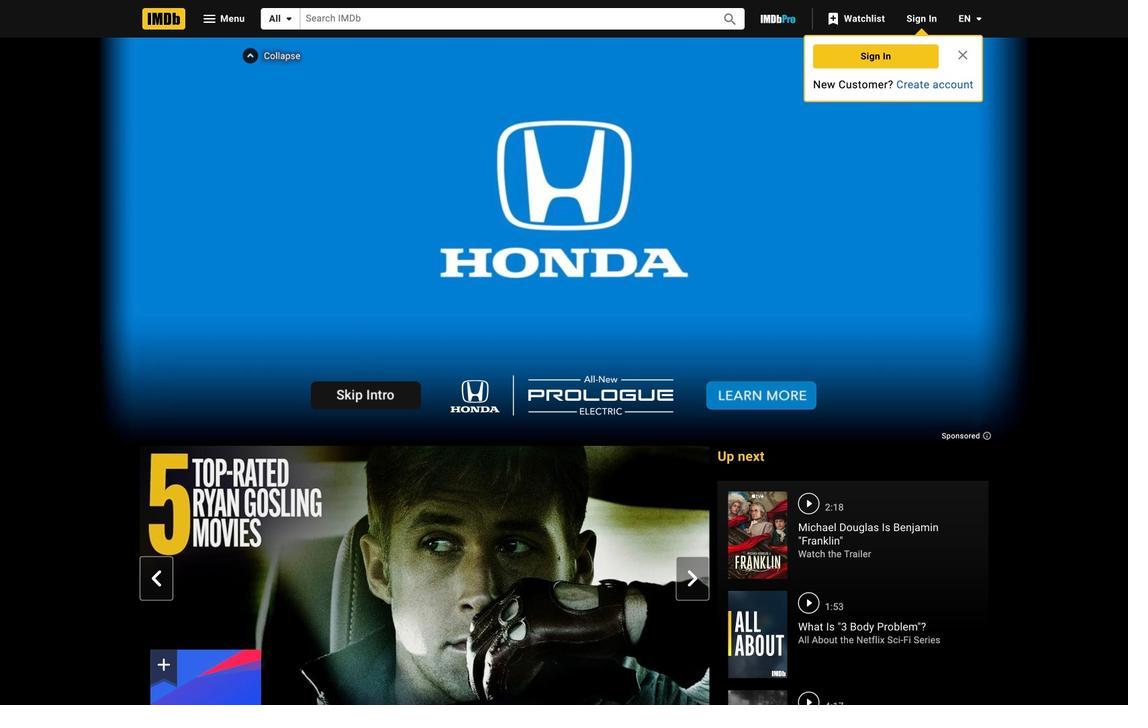 Task type: vqa. For each thing, say whether or not it's contained in the screenshot.
Search IMDb text field
yes



Task type: locate. For each thing, give the bounding box(es) containing it.
1 horizontal spatial arrow drop down image
[[971, 11, 988, 27]]

arrow drop down image
[[281, 11, 297, 27], [971, 11, 988, 27]]

None field
[[301, 8, 707, 29]]

why walton goggins sweat out of his eyes for "fallout" image
[[729, 691, 788, 705]]

menu image
[[202, 11, 218, 27]]

home image
[[142, 8, 185, 30]]

None search field
[[261, 8, 745, 30]]

5 top-rated ryan gosling movies to watch image
[[140, 446, 710, 705], [150, 650, 261, 705], [150, 650, 261, 705]]

Search IMDb text field
[[301, 8, 707, 29]]

group
[[140, 446, 710, 705], [150, 650, 261, 705]]

0 horizontal spatial arrow drop down image
[[281, 11, 297, 27]]

2 arrow drop down image from the left
[[971, 11, 988, 27]]



Task type: describe. For each thing, give the bounding box(es) containing it.
1 arrow drop down image from the left
[[281, 11, 297, 27]]

chevron right inline image
[[685, 571, 701, 587]]

chevron left inline image
[[148, 571, 165, 587]]

submit search image
[[722, 11, 739, 27]]

all about 3 body problem image
[[729, 591, 788, 679]]

franklin image
[[729, 492, 788, 579]]

watchlist image
[[826, 11, 842, 27]]

close image
[[955, 47, 971, 63]]



